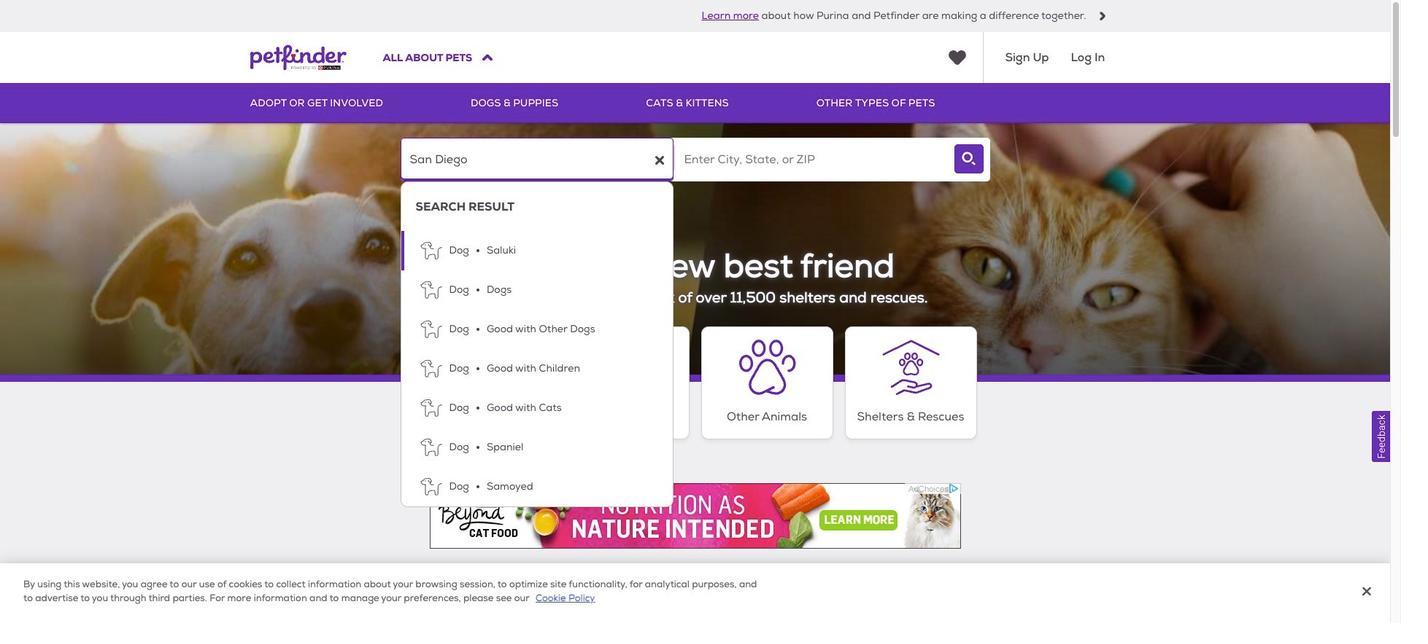 Task type: describe. For each thing, give the bounding box(es) containing it.
animal search suggestions list box
[[400, 182, 673, 508]]



Task type: locate. For each thing, give the bounding box(es) containing it.
Search Terrier, Kitten, etc. text field
[[400, 138, 673, 182]]

advertisement element
[[429, 483, 961, 549]]

primary element
[[250, 83, 1140, 123]]

petfinder logo image
[[250, 32, 346, 83]]

privacy alert dialog
[[0, 564, 1390, 624]]

9c2b2 image
[[1098, 12, 1107, 20]]

Enter City, State, or ZIP text field
[[675, 138, 948, 182]]



Task type: vqa. For each thing, say whether or not it's contained in the screenshot.
9c2b2 image
yes



